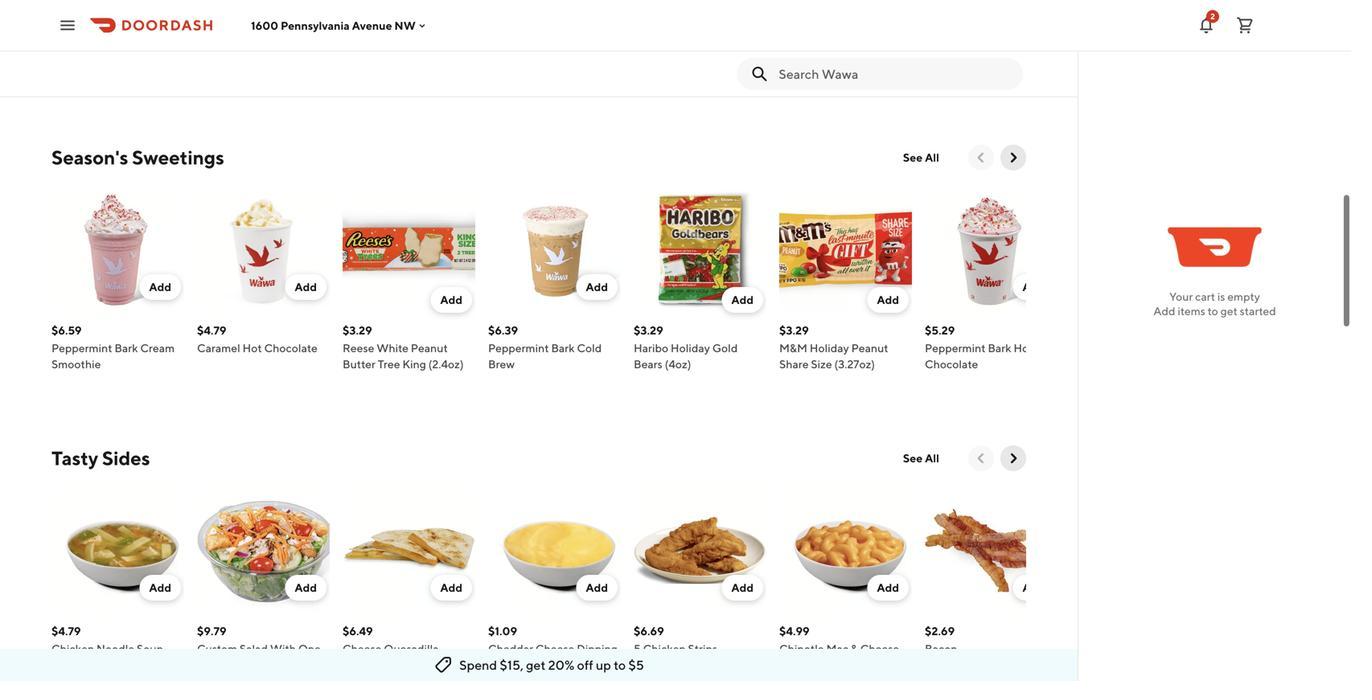 Task type: vqa. For each thing, say whether or not it's contained in the screenshot.
first • DOORDASH ORDER from right
no



Task type: locate. For each thing, give the bounding box(es) containing it.
chicken left the noodle
[[51, 642, 94, 656]]

oz) right milk at the left of the page
[[294, 57, 310, 70]]

1 horizontal spatial holiday
[[810, 341, 849, 355]]

0 horizontal spatial 100%
[[86, 41, 115, 54]]

previous button of carousel image for sides
[[973, 450, 989, 467]]

chicken
[[51, 642, 94, 656], [643, 642, 686, 656]]

$4.79 for $4.79 chicken noodle soup
[[51, 625, 81, 638]]

0 vertical spatial see
[[903, 151, 923, 164]]

wawa down $1.65
[[197, 41, 229, 54]]

1 vertical spatial chocolate
[[264, 341, 318, 355]]

peanut inside $3.29 m&m holiday peanut share size (3.27oz)
[[852, 341, 889, 355]]

(2.4oz)
[[428, 358, 464, 371]]

3 cheese from the left
[[861, 642, 900, 656]]

0 horizontal spatial (16
[[86, 57, 101, 70]]

haribo holiday gold bears (4oz) image
[[634, 183, 767, 316]]

notification bell image
[[1197, 16, 1216, 35]]

get inside your cart is empty add items to get started
[[1221, 304, 1238, 318]]

2 bark from the left
[[551, 341, 575, 355]]

1 cheese from the left
[[343, 642, 382, 656]]

to for up
[[614, 658, 626, 673]]

1 peppermint from the left
[[51, 341, 112, 355]]

smoothie
[[51, 358, 101, 371]]

1600
[[251, 19, 278, 32]]

1 wawa from the left
[[51, 41, 84, 54]]

1 bottle from the left
[[51, 57, 84, 70]]

(3.27oz)
[[835, 358, 875, 371]]

3 peppermint from the left
[[925, 341, 986, 355]]

haribo
[[634, 341, 669, 355]]

0 horizontal spatial chicken
[[51, 642, 94, 656]]

1 see from the top
[[903, 151, 923, 164]]

chocolate left reese
[[264, 341, 318, 355]]

0 horizontal spatial get
[[526, 658, 546, 673]]

holiday for size
[[810, 341, 849, 355]]

1 vertical spatial $4.79
[[51, 625, 81, 638]]

0 horizontal spatial juice
[[150, 41, 178, 54]]

2 cheese from the left
[[536, 642, 575, 656]]

add
[[149, 280, 171, 294], [295, 280, 317, 294], [586, 280, 608, 294], [1023, 280, 1045, 294], [440, 293, 463, 306], [732, 293, 754, 306], [877, 293, 899, 306], [1154, 304, 1176, 318], [149, 581, 171, 594], [295, 581, 317, 594], [440, 581, 463, 594], [586, 581, 608, 594], [732, 581, 754, 594], [877, 581, 899, 594], [1023, 581, 1045, 594]]

0 horizontal spatial chocolate
[[197, 57, 250, 70]]

100%
[[86, 41, 115, 54], [523, 41, 552, 54]]

see all link for sweetings
[[894, 145, 949, 171]]

sides
[[102, 447, 150, 470]]

2 peanut from the left
[[852, 341, 889, 355]]

to down cart
[[1208, 304, 1219, 318]]

peppermint
[[51, 341, 112, 355], [488, 341, 549, 355], [925, 341, 986, 355]]

bottle inside $1.59 wawa 100% apple juice bottle (16 oz)
[[51, 57, 84, 70]]

0 horizontal spatial to
[[614, 658, 626, 673]]

salad
[[240, 642, 268, 656]]

holiday for (4oz)
[[671, 341, 710, 355]]

2 horizontal spatial wawa
[[488, 41, 520, 54]]

bark inside $6.39 peppermint bark cold brew
[[551, 341, 575, 355]]

chips
[[380, 57, 410, 70], [962, 57, 992, 70]]

items
[[1178, 304, 1206, 318]]

1 horizontal spatial chicken
[[643, 642, 686, 656]]

hoagie down honey
[[779, 57, 816, 70]]

(1
[[552, 57, 560, 70]]

1 horizontal spatial peppermint
[[488, 341, 549, 355]]

tasty sides
[[51, 447, 150, 470]]

0 vertical spatial $4.79
[[197, 324, 226, 337]]

oz) inside $2.49 doritos cool ranch tortilla chips (2.75 oz)
[[440, 57, 456, 70]]

juice left (1
[[488, 57, 516, 70]]

1 see all from the top
[[903, 151, 940, 164]]

peppermint down $6.39 at the left of page
[[488, 341, 549, 355]]

0 horizontal spatial wawa
[[51, 41, 84, 54]]

1 chicken from the left
[[51, 642, 94, 656]]

1 see all link from the top
[[894, 145, 949, 171]]

m&m holiday peanut share size (3.27oz) image
[[779, 183, 912, 316]]

wawa inside '$1.65 wawa 1% lowfat chocolate milk (16 oz)'
[[197, 41, 229, 54]]

juice
[[150, 41, 178, 54], [488, 57, 516, 70]]

$6.59 peppermint bark cream smoothie
[[51, 324, 175, 371]]

0 horizontal spatial peanut
[[411, 341, 448, 355]]

$1.65 wawa 1% lowfat chocolate milk (16 oz)
[[197, 23, 310, 70]]

peppermint for $6.39
[[488, 341, 549, 355]]

1 vertical spatial next button of carousel image
[[1006, 450, 1022, 467]]

holiday inside the $3.29 haribo holiday gold bears (4oz)
[[671, 341, 710, 355]]

1 horizontal spatial to
[[1208, 304, 1219, 318]]

$3.29 up m&m
[[779, 324, 809, 337]]

$3.29 up haribo
[[634, 324, 663, 337]]

1 vertical spatial previous button of carousel image
[[973, 450, 989, 467]]

green
[[197, 658, 229, 672]]

$3.29 haribo holiday gold bears (4oz)
[[634, 324, 738, 371]]

hot inside $5.29 peppermint bark hot chocolate
[[1014, 341, 1033, 355]]

1 hot from the left
[[243, 341, 262, 355]]

2 bottle from the left
[[518, 57, 550, 70]]

$4.99
[[779, 625, 810, 638]]

hoagie right italian
[[668, 41, 705, 54]]

100% inside wawa 100% orange juice bottle (1 qt)
[[523, 41, 552, 54]]

add for $6.39 peppermint bark cold brew
[[586, 280, 608, 294]]

$4.79 inside $4.79 chicken noodle soup
[[51, 625, 81, 638]]

qt)
[[563, 57, 577, 70]]

hoagie inside honey smoked turkey hoagie
[[779, 57, 816, 70]]

add for $4.79 chicken noodle soup
[[149, 581, 171, 594]]

holiday inside $3.29 m&m holiday peanut share size (3.27oz)
[[810, 341, 849, 355]]

oz) inside '$1.65 wawa 1% lowfat chocolate milk (16 oz)'
[[294, 57, 310, 70]]

spend $15, get 20% off up to $5
[[459, 658, 644, 673]]

custom salad with one green image
[[197, 484, 330, 617]]

1 horizontal spatial chocolate
[[264, 341, 318, 355]]

$6.69 5 chicken strips
[[634, 625, 718, 656]]

2 peppermint from the left
[[488, 341, 549, 355]]

add for $6.59 peppermint bark cream smoothie
[[149, 280, 171, 294]]

reese white peanut butter tree king (2.4oz) image
[[343, 183, 475, 316]]

0 horizontal spatial hot
[[243, 341, 262, 355]]

3 wawa from the left
[[488, 41, 520, 54]]

wawa
[[51, 41, 84, 54], [197, 41, 229, 54], [488, 41, 520, 54]]

orange
[[554, 41, 593, 54]]

next button of carousel image for tasty sides
[[1006, 450, 1022, 467]]

0 horizontal spatial $3.29
[[343, 324, 372, 337]]

bark inside $5.29 peppermint bark hot chocolate
[[988, 341, 1012, 355]]

(16 inside $1.59 wawa 100% apple juice bottle (16 oz)
[[86, 57, 101, 70]]

bark for cream
[[114, 341, 138, 355]]

cool
[[382, 41, 407, 54]]

3 bark from the left
[[988, 341, 1012, 355]]

1 horizontal spatial wawa
[[197, 41, 229, 54]]

bottle inside wawa 100% orange juice bottle (1 qt)
[[518, 57, 550, 70]]

2 horizontal spatial $3.29
[[779, 324, 809, 337]]

chocolate inside $4.79 caramel hot chocolate
[[264, 341, 318, 355]]

2 100% from the left
[[523, 41, 552, 54]]

1 100% from the left
[[86, 41, 115, 54]]

1 vertical spatial juice
[[488, 57, 516, 70]]

2 previous button of carousel image from the top
[[973, 450, 989, 467]]

oz) right (2.75
[[440, 57, 456, 70]]

$2.69
[[925, 625, 955, 638]]

potato
[[925, 57, 960, 70]]

1 vertical spatial hoagie
[[779, 57, 816, 70]]

1 vertical spatial see
[[903, 452, 923, 465]]

100% left apple
[[86, 41, 115, 54]]

2 wawa from the left
[[197, 41, 229, 54]]

1 horizontal spatial 100%
[[523, 41, 552, 54]]

(16 inside '$1.65 wawa 1% lowfat chocolate milk (16 oz)'
[[277, 57, 292, 70]]

(4oz)
[[665, 358, 691, 371]]

2 see all from the top
[[903, 452, 940, 465]]

tree
[[378, 358, 400, 371]]

all
[[925, 151, 940, 164], [925, 452, 940, 465]]

holiday up size
[[810, 341, 849, 355]]

0 vertical spatial next button of carousel image
[[1006, 150, 1022, 166]]

cheese up spend $15, get 20% off up to $5
[[536, 642, 575, 656]]

1 next button of carousel image from the top
[[1006, 150, 1022, 166]]

see all link
[[894, 145, 949, 171], [894, 446, 949, 471]]

1 vertical spatial see all link
[[894, 446, 949, 471]]

$3.29
[[343, 324, 372, 337], [634, 324, 663, 337], [779, 324, 809, 337]]

oz) down apple
[[103, 57, 119, 70]]

cheese inside $4.99 chipotle mac & cheese
[[861, 642, 900, 656]]

1 holiday from the left
[[671, 341, 710, 355]]

chocolate down $5.29
[[925, 358, 978, 371]]

cheese right &
[[861, 642, 900, 656]]

3 oz) from the left
[[440, 57, 456, 70]]

2 horizontal spatial peppermint
[[925, 341, 986, 355]]

wawa left orange
[[488, 41, 520, 54]]

see all for season's sweetings
[[903, 151, 940, 164]]

previous button of carousel image
[[973, 150, 989, 166], [973, 450, 989, 467]]

2 next button of carousel image from the top
[[1006, 450, 1022, 467]]

0 vertical spatial chocolate
[[197, 57, 250, 70]]

1 $3.29 from the left
[[343, 324, 372, 337]]

peppermint down $5.29
[[925, 341, 986, 355]]

chicken noodle soup image
[[51, 484, 184, 617]]

0 vertical spatial get
[[1221, 304, 1238, 318]]

1 peanut from the left
[[411, 341, 448, 355]]

(2.75
[[412, 57, 438, 70]]

peppermint inside $6.39 peppermint bark cold brew
[[488, 341, 549, 355]]

holiday up (4oz) at the bottom
[[671, 341, 710, 355]]

add for $3.29 haribo holiday gold bears (4oz)
[[732, 293, 754, 306]]

$4.79 inside $4.79 caramel hot chocolate
[[197, 324, 226, 337]]

bark
[[114, 341, 138, 355], [551, 341, 575, 355], [988, 341, 1012, 355]]

to right 'up'
[[614, 658, 626, 673]]

juice inside $1.59 wawa 100% apple juice bottle (16 oz)
[[150, 41, 178, 54]]

2 horizontal spatial chocolate
[[925, 358, 978, 371]]

strips
[[688, 642, 718, 656]]

juice right apple
[[150, 41, 178, 54]]

peanut up "king"
[[411, 341, 448, 355]]

(16
[[86, 57, 101, 70], [277, 57, 292, 70]]

doritos
[[343, 41, 380, 54]]

2 all from the top
[[925, 452, 940, 465]]

get down is
[[1221, 304, 1238, 318]]

0 horizontal spatial chips
[[380, 57, 410, 70]]

2 see all link from the top
[[894, 446, 949, 471]]

chips down barbeque
[[962, 57, 992, 70]]

see
[[903, 151, 923, 164], [903, 452, 923, 465]]

1 horizontal spatial chips
[[962, 57, 992, 70]]

0 vertical spatial see all
[[903, 151, 940, 164]]

0 horizontal spatial bottle
[[51, 57, 84, 70]]

$1.59
[[51, 23, 79, 36]]

bottle left (1
[[518, 57, 550, 70]]

oz) for ranch
[[440, 57, 456, 70]]

chocolate for wawa
[[197, 57, 250, 70]]

1 all from the top
[[925, 151, 940, 164]]

2 horizontal spatial cheese
[[861, 642, 900, 656]]

to
[[1208, 304, 1219, 318], [614, 658, 626, 673]]

1 horizontal spatial $3.29
[[634, 324, 663, 337]]

chocolate inside '$1.65 wawa 1% lowfat chocolate milk (16 oz)'
[[197, 57, 250, 70]]

1 chips from the left
[[380, 57, 410, 70]]

1 horizontal spatial bottle
[[518, 57, 550, 70]]

wawa down $1.59
[[51, 41, 84, 54]]

get right $15,
[[526, 658, 546, 673]]

all for season's sweetings
[[925, 151, 940, 164]]

2 $3.29 from the left
[[634, 324, 663, 337]]

chocolate down 1%
[[197, 57, 250, 70]]

spend
[[459, 658, 497, 673]]

wawa 100% orange juice bottle (1 qt)
[[488, 41, 593, 70]]

2 chicken from the left
[[643, 642, 686, 656]]

0 horizontal spatial holiday
[[671, 341, 710, 355]]

1 (16 from the left
[[86, 57, 101, 70]]

$3.29 inside the $3.29 haribo holiday gold bears (4oz)
[[634, 324, 663, 337]]

cheese down $6.49
[[343, 642, 382, 656]]

$3.29 up reese
[[343, 324, 372, 337]]

1 previous button of carousel image from the top
[[973, 150, 989, 166]]

peppermint bark hot chocolate image
[[925, 183, 1058, 316]]

chips inside 'herr's barbeque ripple potato chips (2.625 oz)'
[[962, 57, 992, 70]]

bark inside the $6.59 peppermint bark cream smoothie
[[114, 341, 138, 355]]

0 vertical spatial see all link
[[894, 145, 949, 171]]

peppermint inside the $6.59 peppermint bark cream smoothie
[[51, 341, 112, 355]]

2 oz) from the left
[[294, 57, 310, 70]]

1 horizontal spatial peanut
[[852, 341, 889, 355]]

peppermint inside $5.29 peppermint bark hot chocolate
[[925, 341, 986, 355]]

0 horizontal spatial cheese
[[343, 642, 382, 656]]

add for $9.79 custom salad with one green
[[295, 581, 317, 594]]

milk
[[253, 57, 275, 70]]

to inside your cart is empty add items to get started
[[1208, 304, 1219, 318]]

chocolate inside $5.29 peppermint bark hot chocolate
[[925, 358, 978, 371]]

0 horizontal spatial bark
[[114, 341, 138, 355]]

1 bark from the left
[[114, 341, 138, 355]]

$3.29 inside $3.29 reese white peanut butter tree king (2.4oz)
[[343, 324, 372, 337]]

1 horizontal spatial bark
[[551, 341, 575, 355]]

2 vertical spatial chocolate
[[925, 358, 978, 371]]

see all
[[903, 151, 940, 164], [903, 452, 940, 465]]

$9.79
[[197, 625, 227, 638]]

bottle
[[51, 57, 84, 70], [518, 57, 550, 70]]

peppermint up smoothie on the bottom left of page
[[51, 341, 112, 355]]

1 vertical spatial all
[[925, 452, 940, 465]]

is
[[1218, 290, 1225, 303]]

bears
[[634, 358, 663, 371]]

3 $3.29 from the left
[[779, 324, 809, 337]]

2 (16 from the left
[[277, 57, 292, 70]]

0 horizontal spatial peppermint
[[51, 341, 112, 355]]

size
[[811, 358, 832, 371]]

100% left orange
[[523, 41, 552, 54]]

0 horizontal spatial hoagie
[[668, 41, 705, 54]]

1 oz) from the left
[[103, 57, 119, 70]]

nw
[[395, 19, 416, 32]]

oz) for lowfat
[[294, 57, 310, 70]]

1 horizontal spatial cheese
[[536, 642, 575, 656]]

chips down cool
[[380, 57, 410, 70]]

4 oz) from the left
[[1029, 57, 1045, 70]]

bottle down $1.59
[[51, 57, 84, 70]]

2 see from the top
[[903, 452, 923, 465]]

0 vertical spatial juice
[[150, 41, 178, 54]]

hot
[[243, 341, 262, 355], [1014, 341, 1033, 355]]

honey
[[779, 41, 813, 54]]

$3.29 for $3.29 haribo holiday gold bears (4oz)
[[634, 324, 663, 337]]

peanut up (3.27oz)
[[852, 341, 889, 355]]

1 horizontal spatial $4.79
[[197, 324, 226, 337]]

0 vertical spatial to
[[1208, 304, 1219, 318]]

oz) inside $1.59 wawa 100% apple juice bottle (16 oz)
[[103, 57, 119, 70]]

2 hot from the left
[[1014, 341, 1033, 355]]

1 horizontal spatial hot
[[1014, 341, 1033, 355]]

1 horizontal spatial juice
[[488, 57, 516, 70]]

oz) down ripple
[[1029, 57, 1045, 70]]

1 vertical spatial to
[[614, 658, 626, 673]]

see all for tasty sides
[[903, 452, 940, 465]]

chicken down $6.69
[[643, 642, 686, 656]]

2 chips from the left
[[962, 57, 992, 70]]

1 horizontal spatial get
[[1221, 304, 1238, 318]]

0 horizontal spatial $4.79
[[51, 625, 81, 638]]

season's sweetings
[[51, 146, 224, 169]]

2 horizontal spatial bark
[[988, 341, 1012, 355]]

1 horizontal spatial hoagie
[[779, 57, 816, 70]]

peanut inside $3.29 reese white peanut butter tree king (2.4oz)
[[411, 341, 448, 355]]

0 vertical spatial all
[[925, 151, 940, 164]]

1 vertical spatial see all
[[903, 452, 940, 465]]

2 holiday from the left
[[810, 341, 849, 355]]

season's
[[51, 146, 128, 169]]

next button of carousel image
[[1006, 150, 1022, 166], [1006, 450, 1022, 467]]

$1.65
[[197, 23, 225, 36]]

1600 pennsylvania avenue nw
[[251, 19, 416, 32]]

see for season's sweetings
[[903, 151, 923, 164]]

off
[[577, 658, 593, 673]]

oz) for apple
[[103, 57, 119, 70]]

1 horizontal spatial (16
[[277, 57, 292, 70]]

chips inside $2.49 doritos cool ranch tortilla chips (2.75 oz)
[[380, 57, 410, 70]]

$3.29 inside $3.29 m&m holiday peanut share size (3.27oz)
[[779, 324, 809, 337]]

$6.59
[[51, 324, 82, 337]]

wawa inside $1.59 wawa 100% apple juice bottle (16 oz)
[[51, 41, 84, 54]]

0 vertical spatial previous button of carousel image
[[973, 150, 989, 166]]



Task type: describe. For each thing, give the bounding box(es) containing it.
one
[[298, 642, 321, 656]]

hot inside $4.79 caramel hot chocolate
[[243, 341, 262, 355]]

$4.79 for $4.79 caramel hot chocolate
[[197, 324, 226, 337]]

share
[[779, 358, 809, 371]]

0 vertical spatial hoagie
[[668, 41, 705, 54]]

butter
[[343, 358, 376, 371]]

add for $5.29 peppermint bark hot chocolate
[[1023, 280, 1045, 294]]

cart
[[1196, 290, 1215, 303]]

$4.99 chipotle mac & cheese
[[779, 625, 900, 656]]

cheese inside $6.49 cheese quesadilla
[[343, 642, 382, 656]]

peanut for king
[[411, 341, 448, 355]]

open menu image
[[58, 16, 77, 35]]

white
[[377, 341, 409, 355]]

your
[[1170, 290, 1193, 303]]

previous button of carousel image for sweetings
[[973, 150, 989, 166]]

cream
[[140, 341, 175, 355]]

dipping
[[577, 642, 618, 656]]

italian hoagie
[[634, 41, 705, 54]]

$5.29 peppermint bark hot chocolate
[[925, 324, 1033, 371]]

add for $1.09 cheddar cheese dipping sauce
[[586, 581, 608, 594]]

to for items
[[1208, 304, 1219, 318]]

add for $4.99 chipotle mac & cheese
[[877, 581, 899, 594]]

gold
[[712, 341, 738, 355]]

$6.39 peppermint bark cold brew
[[488, 324, 602, 371]]

with
[[270, 642, 296, 656]]

0 items, open order cart image
[[1236, 16, 1255, 35]]

quesadilla
[[384, 642, 439, 656]]

(16 for milk
[[277, 57, 292, 70]]

$9.79 custom salad with one green
[[197, 625, 321, 672]]

bacon
[[925, 642, 958, 656]]

add for $6.49 cheese quesadilla
[[440, 581, 463, 594]]

bark for hot
[[988, 341, 1012, 355]]

caramel
[[197, 341, 240, 355]]

$15,
[[500, 658, 524, 673]]

peppermint bark cream smoothie image
[[51, 183, 184, 316]]

$6.39
[[488, 324, 518, 337]]

cheddar cheese dipping sauce image
[[488, 484, 621, 617]]

up
[[596, 658, 611, 673]]

king
[[402, 358, 426, 371]]

reese
[[343, 341, 374, 355]]

$6.49 cheese quesadilla
[[343, 625, 439, 656]]

herr's
[[925, 41, 956, 54]]

$4.79 caramel hot chocolate
[[197, 324, 318, 355]]

bacon image
[[925, 484, 1058, 617]]

pennsylvania
[[281, 19, 350, 32]]

1600 pennsylvania avenue nw button
[[251, 19, 429, 32]]

chocolate for peppermint
[[925, 358, 978, 371]]

cheddar
[[488, 642, 533, 656]]

juice inside wawa 100% orange juice bottle (1 qt)
[[488, 57, 516, 70]]

your cart is empty add items to get started
[[1154, 290, 1276, 318]]

$5
[[629, 658, 644, 673]]

100% inside $1.59 wawa 100% apple juice bottle (16 oz)
[[86, 41, 115, 54]]

herr's barbeque ripple potato chips (2.625 oz)
[[925, 41, 1045, 70]]

&
[[851, 642, 858, 656]]

add inside your cart is empty add items to get started
[[1154, 304, 1176, 318]]

$1.09
[[488, 625, 517, 638]]

started
[[1240, 304, 1276, 318]]

oz) inside 'herr's barbeque ripple potato chips (2.625 oz)'
[[1029, 57, 1045, 70]]

$2.49
[[343, 23, 373, 36]]

$2.69 bacon
[[925, 625, 958, 656]]

ranch
[[409, 41, 442, 54]]

lowfat
[[247, 41, 282, 54]]

$3.29 for $3.29 m&m holiday peanut share size (3.27oz)
[[779, 324, 809, 337]]

1 vertical spatial get
[[526, 658, 546, 673]]

peanut for (3.27oz)
[[852, 341, 889, 355]]

wawa inside wawa 100% orange juice bottle (1 qt)
[[488, 41, 520, 54]]

soup
[[137, 642, 163, 656]]

smoked
[[815, 41, 857, 54]]

see all link for sides
[[894, 446, 949, 471]]

add for $4.79 caramel hot chocolate
[[295, 280, 317, 294]]

bark for cold
[[551, 341, 575, 355]]

mac
[[827, 642, 849, 656]]

add for $6.69 5 chicken strips
[[732, 581, 754, 594]]

$6.69
[[634, 625, 664, 638]]

wawa for $1.59
[[51, 41, 84, 54]]

$5.29
[[925, 324, 955, 337]]

1%
[[231, 41, 244, 54]]

$6.49
[[343, 625, 373, 638]]

Search Wawa search field
[[779, 65, 1010, 83]]

$3.29 reese white peanut butter tree king (2.4oz)
[[343, 324, 464, 371]]

see for tasty sides
[[903, 452, 923, 465]]

2
[[1211, 12, 1215, 21]]

5
[[634, 642, 641, 656]]

$3.29 for $3.29 reese white peanut butter tree king (2.4oz)
[[343, 324, 372, 337]]

custom
[[197, 642, 237, 656]]

brew
[[488, 358, 515, 371]]

chipotle mac & cheese image
[[779, 484, 912, 617]]

$4.79 chicken noodle soup
[[51, 625, 163, 656]]

apple
[[117, 41, 148, 54]]

(2.625
[[994, 57, 1027, 70]]

add for $3.29 m&m holiday peanut share size (3.27oz)
[[877, 293, 899, 306]]

cheese inside the $1.09 cheddar cheese dipping sauce
[[536, 642, 575, 656]]

chipotle
[[779, 642, 824, 656]]

20%
[[548, 658, 575, 673]]

caramel hot chocolate image
[[197, 183, 330, 316]]

sweetings
[[132, 146, 224, 169]]

$1.09 cheddar cheese dipping sauce
[[488, 625, 618, 672]]

sauce
[[488, 658, 520, 672]]

cold
[[577, 341, 602, 355]]

tasty sides link
[[51, 446, 150, 471]]

honey smoked turkey hoagie
[[779, 41, 894, 70]]

chicken inside $6.69 5 chicken strips
[[643, 642, 686, 656]]

avenue
[[352, 19, 392, 32]]

$2.49 doritos cool ranch tortilla chips (2.75 oz)
[[343, 23, 456, 70]]

peppermint bark cold brew image
[[488, 183, 621, 316]]

peppermint for $5.29
[[925, 341, 986, 355]]

noodle
[[96, 642, 135, 656]]

(16 for bottle
[[86, 57, 101, 70]]

peppermint for $6.59
[[51, 341, 112, 355]]

empty
[[1228, 290, 1260, 303]]

add for $2.69 bacon
[[1023, 581, 1045, 594]]

next button of carousel image for season's sweetings
[[1006, 150, 1022, 166]]

add for $3.29 reese white peanut butter tree king (2.4oz)
[[440, 293, 463, 306]]

barbeque
[[958, 41, 1008, 54]]

ripple
[[1011, 41, 1044, 54]]

turkey
[[860, 41, 894, 54]]

chicken inside $4.79 chicken noodle soup
[[51, 642, 94, 656]]

cheese quesadilla image
[[343, 484, 475, 617]]

wawa for $1.65
[[197, 41, 229, 54]]

$3.29 m&m holiday peanut share size (3.27oz)
[[779, 324, 889, 371]]

all for tasty sides
[[925, 452, 940, 465]]

5 chicken strips image
[[634, 484, 767, 617]]



